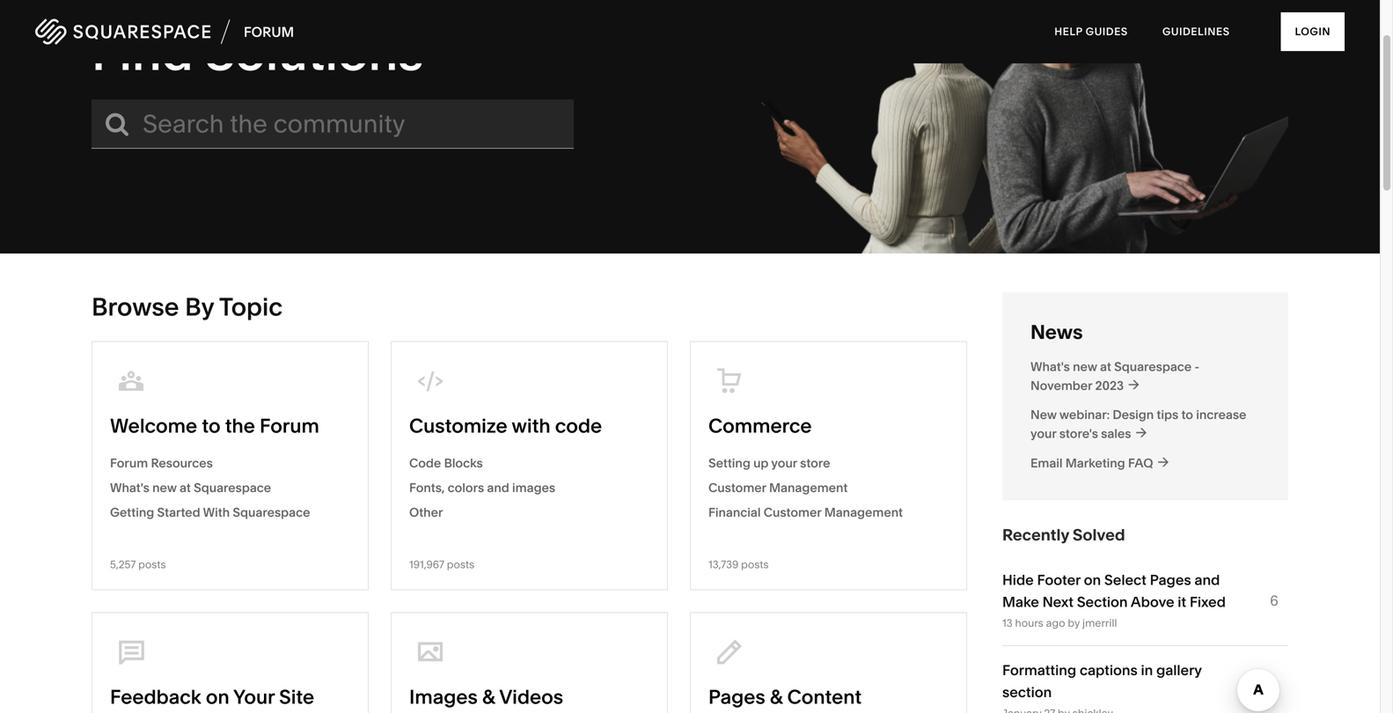 Task type: locate. For each thing, give the bounding box(es) containing it.
1 horizontal spatial new
[[1073, 359, 1098, 374]]

1 vertical spatial your
[[772, 456, 798, 471]]

at up 2023
[[1101, 359, 1112, 374]]

1 horizontal spatial pages
[[1150, 572, 1192, 589]]

your right up
[[772, 456, 798, 471]]

2 & from the left
[[770, 685, 783, 709]]

1 vertical spatial at
[[180, 480, 191, 495]]

what's inside what's new at squarespace - november 2023
[[1031, 359, 1071, 374]]

pages & content
[[709, 685, 862, 709]]

management
[[770, 480, 848, 495], [825, 505, 903, 520]]

guidelines
[[1163, 25, 1231, 38]]

next
[[1043, 594, 1074, 611]]

at
[[1101, 359, 1112, 374], [180, 480, 191, 495]]

getting started with squarespace link
[[110, 503, 350, 523]]

0 horizontal spatial pages
[[709, 685, 766, 709]]

posts right 5,257
[[138, 558, 166, 571]]

6 for hide footer on select pages and make next section above it fixed
[[1271, 592, 1279, 609]]

0 horizontal spatial new
[[152, 480, 177, 495]]

at down resources
[[180, 480, 191, 495]]

new webinar: design tips to increase your store's sales
[[1031, 407, 1247, 441]]

images
[[513, 480, 556, 495]]

store
[[801, 456, 831, 471]]

to left the
[[202, 414, 221, 438]]

new webinar: design tips to increase your store's sales link
[[1031, 406, 1261, 443]]

by
[[1068, 617, 1081, 630]]

customer down customer management
[[764, 505, 822, 520]]

1 horizontal spatial &
[[770, 685, 783, 709]]

to
[[1182, 407, 1194, 422], [202, 414, 221, 438]]

1 & from the left
[[482, 685, 495, 709]]

1 horizontal spatial on
[[1085, 572, 1102, 589]]

Search search field
[[143, 100, 481, 148]]

0 vertical spatial on
[[1085, 572, 1102, 589]]

setting up your store link
[[709, 454, 949, 473]]

0 vertical spatial your
[[1031, 426, 1057, 441]]

formatting captions in gallery section link
[[1003, 662, 1202, 701]]

on left your
[[206, 685, 230, 709]]

other link
[[409, 503, 650, 523]]

191,967 posts
[[409, 558, 475, 571]]

what's for what's new at squarespace - november 2023
[[1031, 359, 1071, 374]]

new inside what's new at squarespace - november 2023
[[1073, 359, 1098, 374]]

0 horizontal spatial &
[[482, 685, 495, 709]]

1 horizontal spatial posts
[[447, 558, 475, 571]]

1 horizontal spatial your
[[1031, 426, 1057, 441]]

1 vertical spatial what's
[[110, 480, 150, 495]]

forum right the
[[260, 414, 320, 438]]

feedback on your site link
[[110, 685, 350, 713]]

1 vertical spatial squarespace
[[194, 480, 271, 495]]

1 vertical spatial customer
[[764, 505, 822, 520]]

1 vertical spatial pages
[[709, 685, 766, 709]]

1 vertical spatial on
[[206, 685, 230, 709]]

1 vertical spatial forum
[[110, 456, 148, 471]]

1 6 from the top
[[1271, 592, 1279, 609]]

and up fixed
[[1195, 572, 1221, 589]]

posts for customize
[[447, 558, 475, 571]]

hours
[[1016, 617, 1044, 630]]

management up financial customer management
[[770, 480, 848, 495]]

posts right "191,967"
[[447, 558, 475, 571]]

getting
[[110, 505, 154, 520]]

and inside the hide footer on select pages and make next section above it fixed 13 hours ago by jmerrill
[[1195, 572, 1221, 589]]

0 vertical spatial pages
[[1150, 572, 1192, 589]]

setting
[[709, 456, 751, 471]]

0 vertical spatial forum
[[260, 414, 320, 438]]

squarespace inside what's new at squarespace - november 2023
[[1115, 359, 1192, 374]]

& inside images & videos link
[[482, 685, 495, 709]]

what's up november
[[1031, 359, 1071, 374]]

fonts,
[[409, 480, 445, 495]]

0 vertical spatial what's
[[1031, 359, 1071, 374]]

0 vertical spatial management
[[770, 480, 848, 495]]

1 vertical spatial management
[[825, 505, 903, 520]]

feedback
[[110, 685, 201, 709]]

what's for what's new at squarespace
[[110, 480, 150, 495]]

6 for formatting captions in gallery section
[[1271, 682, 1279, 699]]

commerce link
[[709, 414, 949, 454]]

squarespace forum image
[[35, 16, 295, 47]]

recently solved
[[1003, 525, 1126, 545]]

at inside what's new at squarespace - november 2023
[[1101, 359, 1112, 374]]

0 vertical spatial new
[[1073, 359, 1098, 374]]

5,257
[[110, 558, 136, 571]]

squarespace down what's new at squarespace link
[[233, 505, 310, 520]]

posts
[[138, 558, 166, 571], [447, 558, 475, 571], [742, 558, 769, 571]]

forum resources link
[[110, 454, 350, 473]]

images
[[409, 685, 478, 709]]

forum down welcome
[[110, 456, 148, 471]]

2 horizontal spatial posts
[[742, 558, 769, 571]]

& left content
[[770, 685, 783, 709]]

webinar:
[[1060, 407, 1110, 422]]

0 vertical spatial 6
[[1271, 592, 1279, 609]]

your
[[1031, 426, 1057, 441], [772, 456, 798, 471]]

posts right 13,739
[[742, 558, 769, 571]]

-
[[1195, 359, 1200, 374]]

& inside pages & content link
[[770, 685, 783, 709]]

what's
[[1031, 359, 1071, 374], [110, 480, 150, 495]]

your down new
[[1031, 426, 1057, 441]]

find
[[92, 22, 193, 83]]

and right 'colors'
[[487, 480, 510, 495]]

content
[[788, 685, 862, 709]]

setting up your store
[[709, 456, 831, 471]]

pages left content
[[709, 685, 766, 709]]

squarespace
[[1115, 359, 1192, 374], [194, 480, 271, 495], [233, 505, 310, 520]]

management down customer management link
[[825, 505, 903, 520]]

1 vertical spatial and
[[1195, 572, 1221, 589]]

0 vertical spatial squarespace
[[1115, 359, 1192, 374]]

formatting
[[1003, 662, 1077, 679]]

customer inside "link"
[[764, 505, 822, 520]]

financial
[[709, 505, 761, 520]]

0 vertical spatial at
[[1101, 359, 1112, 374]]

1 horizontal spatial at
[[1101, 359, 1112, 374]]

0 horizontal spatial your
[[772, 456, 798, 471]]

to right 'tips'
[[1182, 407, 1194, 422]]

on
[[1085, 572, 1102, 589], [206, 685, 230, 709]]

& for videos
[[482, 685, 495, 709]]

jmerrill
[[1083, 617, 1118, 630]]

what's up getting
[[110, 480, 150, 495]]

pages
[[1150, 572, 1192, 589], [709, 685, 766, 709]]

1 horizontal spatial and
[[1195, 572, 1221, 589]]

blocks
[[444, 456, 483, 471]]

squarespace left "-"
[[1115, 359, 1192, 374]]

on inside the hide footer on select pages and make next section above it fixed 13 hours ago by jmerrill
[[1085, 572, 1102, 589]]

started
[[157, 505, 200, 520]]

solved
[[1073, 525, 1126, 545]]

formatting captions in gallery section
[[1003, 662, 1202, 701]]

section
[[1077, 594, 1128, 611]]

and
[[487, 480, 510, 495], [1195, 572, 1221, 589]]

new down forum resources
[[152, 480, 177, 495]]

0 horizontal spatial posts
[[138, 558, 166, 571]]

0 horizontal spatial at
[[180, 480, 191, 495]]

solutions
[[205, 22, 424, 83]]

2 posts from the left
[[447, 558, 475, 571]]

on up section
[[1085, 572, 1102, 589]]

news
[[1031, 320, 1084, 344]]

1 posts from the left
[[138, 558, 166, 571]]

at for what's new at squarespace - november 2023
[[1101, 359, 1112, 374]]

1 vertical spatial new
[[152, 480, 177, 495]]

0 horizontal spatial what's
[[110, 480, 150, 495]]

up
[[754, 456, 769, 471]]

to inside new webinar: design tips to increase your store's sales
[[1182, 407, 1194, 422]]

customer up financial
[[709, 480, 767, 495]]

jmerrill link
[[1083, 617, 1118, 630]]

email
[[1031, 456, 1063, 471]]

2 6 from the top
[[1271, 682, 1279, 699]]

1 horizontal spatial what's
[[1031, 359, 1071, 374]]

sales
[[1102, 426, 1132, 441]]

pages up it
[[1150, 572, 1192, 589]]

fonts, colors and images link
[[409, 479, 650, 498]]

new
[[1073, 359, 1098, 374], [152, 480, 177, 495]]

financial customer management
[[709, 505, 903, 520]]

section
[[1003, 684, 1052, 701]]

1 vertical spatial 6
[[1271, 682, 1279, 699]]

1 horizontal spatial to
[[1182, 407, 1194, 422]]

new up november
[[1073, 359, 1098, 374]]

squarespace down forum resources link
[[194, 480, 271, 495]]

pages inside the hide footer on select pages and make next section above it fixed 13 hours ago by jmerrill
[[1150, 572, 1192, 589]]

hide footer on select pages and make next section above it fixed 13 hours ago by jmerrill
[[1003, 572, 1226, 630]]

0 vertical spatial and
[[487, 480, 510, 495]]

2 vertical spatial squarespace
[[233, 505, 310, 520]]

with
[[512, 414, 551, 438]]

& left videos
[[482, 685, 495, 709]]



Task type: describe. For each thing, give the bounding box(es) containing it.
0 horizontal spatial forum
[[110, 456, 148, 471]]

fixed
[[1190, 594, 1226, 611]]

financial customer management link
[[709, 503, 949, 523]]

pages inside pages & content link
[[709, 685, 766, 709]]

footer
[[1038, 572, 1081, 589]]

customize with code
[[409, 414, 602, 438]]

recently
[[1003, 525, 1070, 545]]

increase
[[1197, 407, 1247, 422]]

welcome to the forum link
[[110, 414, 350, 454]]

resources
[[151, 456, 213, 471]]

what's new at squarespace link
[[110, 479, 350, 498]]

new for what's new at squarespace
[[152, 480, 177, 495]]

tips
[[1157, 407, 1179, 422]]

the
[[225, 414, 255, 438]]

in
[[1142, 662, 1154, 679]]

13,739
[[709, 558, 739, 571]]

above
[[1131, 594, 1175, 611]]

at for what's new at squarespace
[[180, 480, 191, 495]]

select
[[1105, 572, 1147, 589]]

login link
[[1282, 12, 1345, 51]]

& for content
[[770, 685, 783, 709]]

it
[[1178, 594, 1187, 611]]

help guides
[[1055, 25, 1129, 38]]

help
[[1055, 25, 1083, 38]]

code blocks
[[409, 456, 483, 471]]

commerce
[[709, 414, 812, 438]]

marketing
[[1066, 456, 1126, 471]]

find solutions
[[92, 22, 424, 83]]

2023
[[1096, 378, 1125, 393]]

pages & content link
[[709, 685, 949, 713]]

videos
[[499, 685, 564, 709]]

getting started with squarespace
[[110, 505, 310, 520]]

fonts, colors and images
[[409, 480, 556, 495]]

squarespace for what's new at squarespace - november 2023
[[1115, 359, 1192, 374]]

hide
[[1003, 572, 1034, 589]]

email marketing faq
[[1031, 456, 1157, 471]]

images & videos link
[[409, 685, 650, 713]]

design
[[1113, 407, 1155, 422]]

guidelines link
[[1147, 9, 1246, 55]]

gallery
[[1157, 662, 1202, 679]]

hide footer on select pages and make next section above it fixed link
[[1003, 572, 1226, 611]]

email marketing faq link
[[1031, 454, 1261, 473]]

search image
[[106, 112, 129, 136]]

1 horizontal spatial forum
[[260, 414, 320, 438]]

welcome
[[110, 414, 197, 438]]

site
[[279, 685, 315, 709]]

make
[[1003, 594, 1040, 611]]

191,967
[[409, 558, 445, 571]]

0 vertical spatial customer
[[709, 480, 767, 495]]

feedback on your site
[[110, 685, 315, 709]]

faq
[[1129, 456, 1154, 471]]

captions
[[1080, 662, 1138, 679]]

other
[[409, 505, 443, 520]]

posts for welcome
[[138, 558, 166, 571]]

management inside "link"
[[825, 505, 903, 520]]

0 horizontal spatial and
[[487, 480, 510, 495]]

code
[[409, 456, 441, 471]]

your inside new webinar: design tips to increase your store's sales
[[1031, 426, 1057, 441]]

with
[[203, 505, 230, 520]]

13
[[1003, 617, 1013, 630]]

images & videos
[[409, 685, 564, 709]]

5,257 posts
[[110, 558, 166, 571]]

what's new at squarespace - november 2023 link
[[1031, 358, 1261, 395]]

code blocks link
[[409, 454, 650, 473]]

13,739 posts
[[709, 558, 769, 571]]

0 horizontal spatial on
[[206, 685, 230, 709]]

0 horizontal spatial to
[[202, 414, 221, 438]]

customer management
[[709, 480, 848, 495]]

customer management link
[[709, 479, 949, 498]]

ago
[[1047, 617, 1066, 630]]

welcome to the forum
[[110, 414, 320, 438]]

3 posts from the left
[[742, 558, 769, 571]]

customize
[[409, 414, 508, 438]]

squarespace for getting started with squarespace
[[233, 505, 310, 520]]

new
[[1031, 407, 1057, 422]]

customize with code link
[[409, 414, 650, 454]]

squarespace for what's new at squarespace
[[194, 480, 271, 495]]

guides
[[1086, 25, 1129, 38]]

help guides link
[[1039, 9, 1144, 55]]

new for what's new at squarespace - november 2023
[[1073, 359, 1098, 374]]

store's
[[1060, 426, 1099, 441]]

what's new at squarespace - november 2023
[[1031, 359, 1200, 393]]

colors
[[448, 480, 484, 495]]

code
[[555, 414, 602, 438]]

what's new at squarespace
[[110, 480, 271, 495]]

your
[[233, 685, 275, 709]]



Task type: vqa. For each thing, say whether or not it's contained in the screenshot.
FAQ
yes



